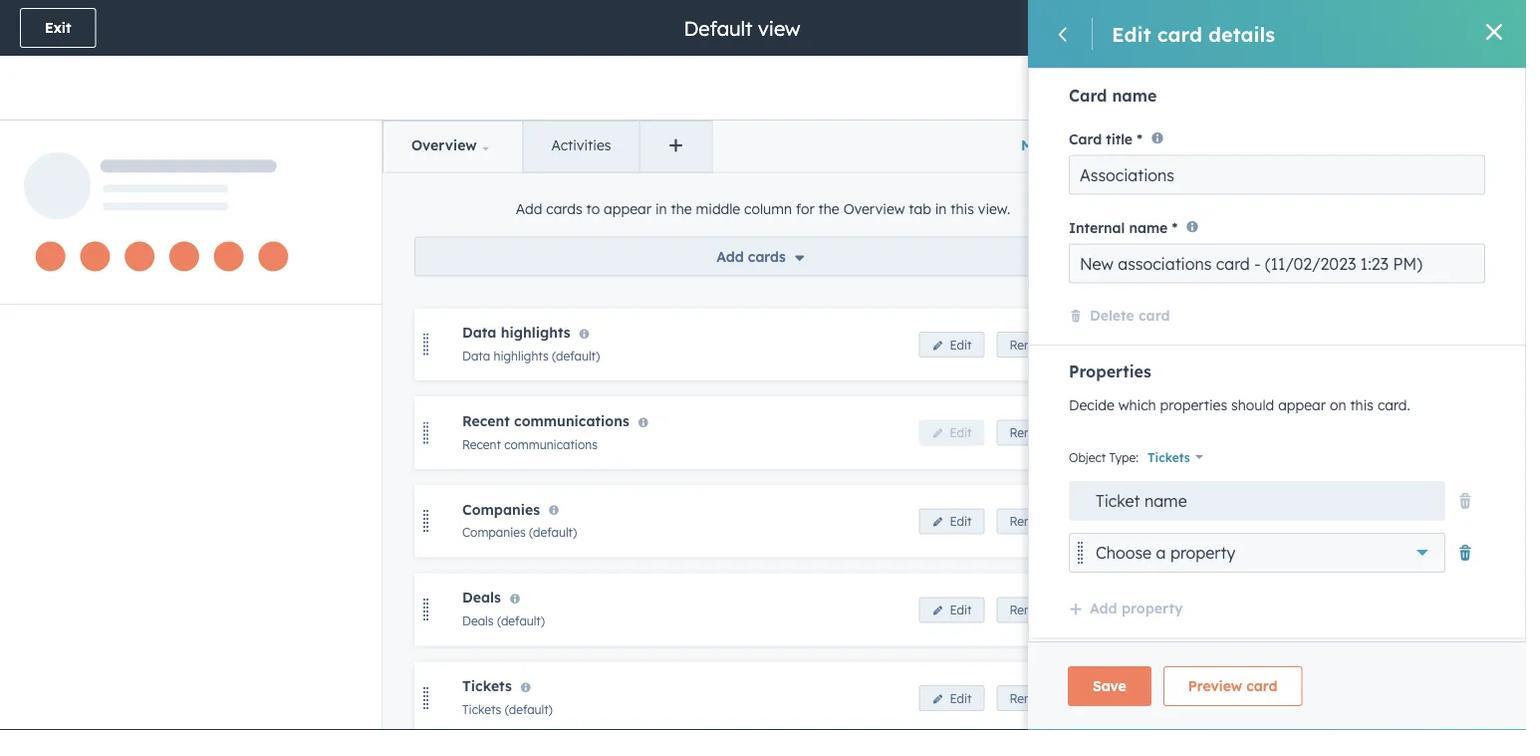 Task type: locate. For each thing, give the bounding box(es) containing it.
0 horizontal spatial overview
[[412, 137, 477, 154]]

2 vertical spatial tickets
[[462, 702, 502, 717]]

0 vertical spatial name
[[1113, 86, 1157, 106]]

0 vertical spatial appear
[[604, 200, 652, 217]]

communications
[[514, 412, 630, 430], [505, 437, 598, 452]]

decide
[[1069, 397, 1115, 414]]

deals for deals (default)
[[462, 614, 494, 629]]

0 horizontal spatial in
[[656, 200, 667, 217]]

the
[[671, 200, 692, 217], [819, 200, 840, 217]]

tickets right :
[[1148, 450, 1191, 465]]

name up the title
[[1113, 86, 1157, 106]]

cards down column at top
[[748, 247, 786, 265]]

1 horizontal spatial save button
[[1268, 8, 1351, 48]]

0 vertical spatial deals
[[462, 589, 501, 607]]

recent down data highlights (default)
[[462, 412, 510, 430]]

companies up companies (default)
[[462, 501, 540, 518]]

save right details
[[1293, 19, 1326, 36]]

0 vertical spatial card
[[1158, 21, 1203, 46]]

card
[[1158, 21, 1203, 46], [1139, 307, 1171, 324], [1247, 678, 1278, 695]]

card inside button
[[1139, 307, 1171, 324]]

appear left on
[[1279, 397, 1327, 414]]

5 edit button from the top
[[919, 686, 985, 712]]

recent
[[462, 412, 510, 430], [462, 437, 501, 452]]

1 deals from the top
[[462, 589, 501, 607]]

name for internal name
[[1130, 219, 1168, 236]]

internal
[[1069, 219, 1126, 236]]

0 vertical spatial cards
[[546, 200, 583, 217]]

3 remove button from the top
[[997, 509, 1068, 535]]

2 vertical spatial name
[[1145, 492, 1188, 511]]

highlights down data highlights
[[494, 348, 549, 363]]

0 vertical spatial companies
[[462, 501, 540, 518]]

(default) for deals
[[497, 614, 545, 629]]

0 vertical spatial recent communications
[[462, 412, 630, 430]]

5 remove from the top
[[1010, 691, 1056, 706]]

4 edit button from the top
[[919, 597, 985, 623]]

this right on
[[1351, 397, 1374, 414]]

save and exit button
[[1363, 8, 1507, 48]]

this left view.
[[951, 200, 975, 217]]

0 vertical spatial overview
[[412, 137, 477, 154]]

data
[[462, 324, 497, 341], [462, 348, 491, 363]]

manage tabs
[[1022, 137, 1113, 154]]

2 card from the top
[[1069, 130, 1102, 147]]

add for add cards
[[717, 247, 744, 265]]

0 vertical spatial data
[[462, 324, 497, 341]]

data highlights
[[462, 324, 571, 341]]

1 vertical spatial companies
[[462, 525, 526, 540]]

remove for data highlights
[[1010, 337, 1056, 352]]

companies
[[462, 501, 540, 518], [462, 525, 526, 540]]

card inside button
[[1247, 678, 1278, 695]]

data up data highlights (default)
[[462, 324, 497, 341]]

add property
[[1090, 600, 1184, 618]]

2 remove button from the top
[[997, 420, 1068, 446]]

appear right to
[[604, 200, 652, 217]]

edit button for tickets
[[919, 686, 985, 712]]

in right tab
[[936, 200, 947, 217]]

properties
[[1069, 362, 1152, 382]]

card right preview
[[1247, 678, 1278, 695]]

1 horizontal spatial cards
[[748, 247, 786, 265]]

1 vertical spatial card
[[1069, 130, 1102, 147]]

to
[[587, 200, 600, 217]]

overview
[[412, 137, 477, 154], [844, 200, 905, 217]]

save button
[[1268, 8, 1351, 48], [1068, 667, 1152, 707]]

edit button
[[919, 332, 985, 358], [919, 420, 985, 446], [919, 509, 985, 535], [919, 597, 985, 623], [919, 686, 985, 712]]

1 in from the left
[[656, 200, 667, 217]]

1 vertical spatial data
[[462, 348, 491, 363]]

save and exit
[[1388, 19, 1482, 36]]

0 vertical spatial highlights
[[501, 324, 571, 341]]

tickets down deals (default)
[[462, 702, 502, 717]]

1 card from the top
[[1069, 86, 1108, 106]]

5 remove button from the top
[[997, 686, 1068, 712]]

the left middle
[[671, 200, 692, 217]]

1 companies from the top
[[462, 501, 540, 518]]

deals up deals (default)
[[462, 589, 501, 607]]

remove for recent communications
[[1010, 426, 1056, 441]]

1 vertical spatial deals
[[462, 614, 494, 629]]

edit for tickets
[[950, 691, 972, 706]]

card up card title on the right top
[[1069, 86, 1108, 106]]

appear
[[604, 200, 652, 217], [1279, 397, 1327, 414]]

1 vertical spatial cards
[[748, 247, 786, 265]]

exit button
[[20, 8, 96, 48]]

0 vertical spatial save button
[[1268, 8, 1351, 48]]

card for edit
[[1158, 21, 1203, 46]]

0 vertical spatial card
[[1069, 86, 1108, 106]]

remove for deals
[[1010, 603, 1056, 618]]

remove button
[[997, 332, 1068, 358], [997, 420, 1068, 446], [997, 509, 1068, 535], [997, 597, 1068, 623], [997, 686, 1068, 712]]

save inside button
[[1388, 19, 1422, 36]]

0 vertical spatial add
[[516, 200, 543, 217]]

overview inside button
[[412, 137, 477, 154]]

2 horizontal spatial add
[[1090, 600, 1118, 618]]

should
[[1232, 397, 1275, 414]]

2 remove from the top
[[1010, 426, 1056, 441]]

card right delete
[[1139, 307, 1171, 324]]

data highlights (default)
[[462, 348, 600, 363]]

3 edit button from the top
[[919, 509, 985, 535]]

1 vertical spatial recent communications
[[462, 437, 598, 452]]

name inside popup button
[[1145, 492, 1188, 511]]

highlights
[[501, 324, 571, 341], [494, 348, 549, 363]]

edit for companies
[[950, 514, 972, 529]]

3 remove from the top
[[1010, 514, 1056, 529]]

and
[[1426, 19, 1452, 36]]

companies up deals (default)
[[462, 525, 526, 540]]

property
[[1171, 543, 1236, 563], [1122, 600, 1184, 618]]

name right internal
[[1130, 219, 1168, 236]]

1 vertical spatial communications
[[505, 437, 598, 452]]

navigation
[[383, 121, 713, 173]]

data down data highlights
[[462, 348, 491, 363]]

0 vertical spatial this
[[951, 200, 975, 217]]

tickets up tickets (default)
[[462, 678, 512, 695]]

cards left to
[[546, 200, 583, 217]]

Card title text field
[[1069, 155, 1486, 195]]

1 remove from the top
[[1010, 337, 1056, 352]]

remove for companies
[[1010, 514, 1056, 529]]

2 edit button from the top
[[919, 420, 985, 446]]

4 remove button from the top
[[997, 597, 1068, 623]]

card for card title
[[1069, 130, 1102, 147]]

property right a
[[1171, 543, 1236, 563]]

remove
[[1010, 337, 1056, 352], [1010, 426, 1056, 441], [1010, 514, 1056, 529], [1010, 603, 1056, 618], [1010, 691, 1056, 706]]

2 companies from the top
[[462, 525, 526, 540]]

1 vertical spatial appear
[[1279, 397, 1327, 414]]

companies (default)
[[462, 525, 577, 540]]

1 vertical spatial card
[[1139, 307, 1171, 324]]

0 horizontal spatial add
[[516, 200, 543, 217]]

this
[[951, 200, 975, 217], [1351, 397, 1374, 414]]

go to previous screen image
[[1056, 26, 1073, 44]]

remove button for recent communications
[[997, 420, 1068, 446]]

2 data from the top
[[462, 348, 491, 363]]

deals (default)
[[462, 614, 545, 629]]

close image
[[1487, 24, 1503, 40]]

1 vertical spatial save button
[[1068, 667, 1152, 707]]

edit
[[1112, 21, 1152, 46], [950, 337, 972, 352], [950, 426, 972, 441], [950, 514, 972, 529], [950, 603, 972, 618], [950, 691, 972, 706]]

tab
[[909, 200, 932, 217]]

0 horizontal spatial the
[[671, 200, 692, 217]]

1 horizontal spatial this
[[1351, 397, 1374, 414]]

tickets
[[1148, 450, 1191, 465], [462, 678, 512, 695], [462, 702, 502, 717]]

1 horizontal spatial add
[[717, 247, 744, 265]]

2 vertical spatial add
[[1090, 600, 1118, 618]]

deals up tickets (default)
[[462, 614, 494, 629]]

save down add property button
[[1093, 678, 1127, 695]]

choose
[[1096, 543, 1152, 563]]

object type :
[[1069, 450, 1139, 465]]

data for data highlights
[[462, 324, 497, 341]]

properties
[[1161, 397, 1228, 414]]

1 horizontal spatial the
[[819, 200, 840, 217]]

save left and
[[1388, 19, 1422, 36]]

1 recent communications from the top
[[462, 412, 630, 430]]

(default) for companies
[[529, 525, 577, 540]]

remove button for tickets
[[997, 686, 1068, 712]]

:
[[1137, 450, 1139, 465]]

2 in from the left
[[936, 200, 947, 217]]

1 recent from the top
[[462, 412, 510, 430]]

0 vertical spatial property
[[1171, 543, 1236, 563]]

0 horizontal spatial save
[[1093, 678, 1127, 695]]

2 vertical spatial card
[[1247, 678, 1278, 695]]

1 vertical spatial recent
[[462, 437, 501, 452]]

1 edit button from the top
[[919, 332, 985, 358]]

card left the title
[[1069, 130, 1102, 147]]

1 vertical spatial property
[[1122, 600, 1184, 618]]

card title
[[1069, 130, 1133, 147]]

cards
[[546, 200, 583, 217], [748, 247, 786, 265]]

edit button for data highlights
[[919, 332, 985, 358]]

1 horizontal spatial save
[[1293, 19, 1326, 36]]

1 vertical spatial highlights
[[494, 348, 549, 363]]

card for delete
[[1139, 307, 1171, 324]]

0 horizontal spatial this
[[951, 200, 975, 217]]

add inside "popup button"
[[717, 247, 744, 265]]

1 horizontal spatial in
[[936, 200, 947, 217]]

the right 'for'
[[819, 200, 840, 217]]

add left to
[[516, 200, 543, 217]]

card for preview
[[1247, 678, 1278, 695]]

0 horizontal spatial save button
[[1068, 667, 1152, 707]]

recent up companies (default)
[[462, 437, 501, 452]]

card left details
[[1158, 21, 1203, 46]]

1 remove button from the top
[[997, 332, 1068, 358]]

add
[[516, 200, 543, 217], [717, 247, 744, 265], [1090, 600, 1118, 618]]

cards inside "popup button"
[[748, 247, 786, 265]]

deals
[[462, 589, 501, 607], [462, 614, 494, 629]]

choose a property button
[[1069, 533, 1446, 573]]

0 vertical spatial recent
[[462, 412, 510, 430]]

1 horizontal spatial overview
[[844, 200, 905, 217]]

edit card details
[[1112, 21, 1276, 46]]

save
[[1293, 19, 1326, 36], [1388, 19, 1422, 36], [1093, 678, 1127, 695]]

object
[[1069, 450, 1107, 465]]

highlights for data highlights (default)
[[494, 348, 549, 363]]

add down the choose
[[1090, 600, 1118, 618]]

1 vertical spatial overview
[[844, 200, 905, 217]]

card name
[[1069, 86, 1157, 106]]

name
[[1113, 86, 1157, 106], [1130, 219, 1168, 236], [1145, 492, 1188, 511]]

cards for add cards to appear in the middle column for the overview tab in this view.
[[546, 200, 583, 217]]

1 vertical spatial name
[[1130, 219, 1168, 236]]

recent communications
[[462, 412, 630, 430], [462, 437, 598, 452]]

(default) for tickets
[[505, 702, 553, 717]]

in
[[656, 200, 667, 217], [936, 200, 947, 217]]

in left middle
[[656, 200, 667, 217]]

property down a
[[1122, 600, 1184, 618]]

0 horizontal spatial cards
[[546, 200, 583, 217]]

0 vertical spatial tickets
[[1148, 450, 1191, 465]]

highlights up data highlights (default)
[[501, 324, 571, 341]]

2 deals from the top
[[462, 614, 494, 629]]

add down middle
[[717, 247, 744, 265]]

add inside button
[[1090, 600, 1118, 618]]

1 vertical spatial add
[[717, 247, 744, 265]]

name down tickets popup button at the bottom of the page
[[1145, 492, 1188, 511]]

activities
[[552, 137, 611, 154]]

preview
[[1189, 678, 1243, 695]]

card
[[1069, 86, 1108, 106], [1069, 130, 1102, 147]]

(default)
[[552, 348, 600, 363], [529, 525, 577, 540], [497, 614, 545, 629], [505, 702, 553, 717]]

4 remove from the top
[[1010, 603, 1056, 618]]

2 horizontal spatial save
[[1388, 19, 1422, 36]]

1 data from the top
[[462, 324, 497, 341]]

save for save and exit
[[1293, 19, 1326, 36]]

1 horizontal spatial appear
[[1279, 397, 1327, 414]]



Task type: vqa. For each thing, say whether or not it's contained in the screenshot.
Data highlights's Data
yes



Task type: describe. For each thing, give the bounding box(es) containing it.
companies for companies (default)
[[462, 525, 526, 540]]

name for ticket name
[[1145, 492, 1188, 511]]

1 vertical spatial this
[[1351, 397, 1374, 414]]

property inside popup button
[[1171, 543, 1236, 563]]

remove button for data highlights
[[997, 332, 1068, 358]]

delete card button
[[1069, 305, 1171, 329]]

data for data highlights (default)
[[462, 348, 491, 363]]

2 recent communications from the top
[[462, 437, 598, 452]]

property inside button
[[1122, 600, 1184, 618]]

title
[[1107, 130, 1133, 147]]

edit button for recent communications
[[919, 420, 985, 446]]

card for card name
[[1069, 86, 1108, 106]]

2 the from the left
[[819, 200, 840, 217]]

exit
[[45, 19, 71, 36]]

middle
[[696, 200, 741, 217]]

add for add cards to appear in the middle column for the overview tab in this view.
[[516, 200, 543, 217]]

delete
[[1090, 307, 1135, 324]]

preview card
[[1189, 678, 1278, 695]]

add for add property
[[1090, 600, 1118, 618]]

edit for deals
[[950, 603, 972, 618]]

details
[[1209, 21, 1276, 46]]

tickets button
[[1139, 442, 1213, 474]]

exit
[[1456, 19, 1482, 36]]

add cards
[[717, 247, 786, 265]]

a
[[1157, 543, 1167, 563]]

remove button for deals
[[997, 597, 1068, 623]]

card.
[[1378, 397, 1411, 414]]

edit button for companies
[[919, 509, 985, 535]]

on
[[1331, 397, 1347, 414]]

for
[[796, 200, 815, 217]]

add cards button
[[415, 237, 1112, 276]]

preview card button
[[1164, 667, 1303, 707]]

edit for data highlights
[[950, 337, 972, 352]]

choose a property
[[1096, 543, 1236, 563]]

0 vertical spatial communications
[[514, 412, 630, 430]]

type
[[1110, 450, 1137, 465]]

add property button
[[1069, 597, 1184, 623]]

ticket
[[1096, 492, 1141, 511]]

1 vertical spatial tickets
[[462, 678, 512, 695]]

decide which properties should appear on this card.
[[1069, 397, 1411, 414]]

deals for deals
[[462, 589, 501, 607]]

remove button for companies
[[997, 509, 1068, 535]]

cards for add cards
[[748, 247, 786, 265]]

manage
[[1022, 137, 1078, 154]]

overview button
[[384, 122, 523, 172]]

Name editor field
[[682, 14, 807, 41]]

companies for companies
[[462, 501, 540, 518]]

manage tabs button
[[1005, 121, 1144, 170]]

add cards to appear in the middle column for the overview tab in this view.
[[516, 200, 1011, 217]]

which
[[1119, 397, 1157, 414]]

delete card
[[1090, 307, 1171, 324]]

highlights for data highlights
[[501, 324, 571, 341]]

ticket name
[[1096, 492, 1188, 511]]

tickets (default)
[[462, 702, 553, 717]]

Internal name text field
[[1069, 244, 1486, 284]]

2 recent from the top
[[462, 437, 501, 452]]

save button for save
[[1268, 8, 1351, 48]]

edit for recent communications
[[950, 426, 972, 441]]

view.
[[979, 200, 1011, 217]]

0 horizontal spatial appear
[[604, 200, 652, 217]]

internal name
[[1069, 219, 1168, 236]]

navigation containing overview
[[383, 121, 713, 173]]

name for card name
[[1113, 86, 1157, 106]]

activities button
[[523, 122, 639, 172]]

tabs
[[1082, 137, 1113, 154]]

tickets inside tickets popup button
[[1148, 450, 1191, 465]]

ticket name button
[[1069, 482, 1446, 521]]

page section element
[[0, 0, 1527, 120]]

save for preview card
[[1093, 678, 1127, 695]]

edit button for deals
[[919, 597, 985, 623]]

1 the from the left
[[671, 200, 692, 217]]

remove for tickets
[[1010, 691, 1056, 706]]

save button for preview
[[1068, 667, 1152, 707]]

column
[[745, 200, 792, 217]]



